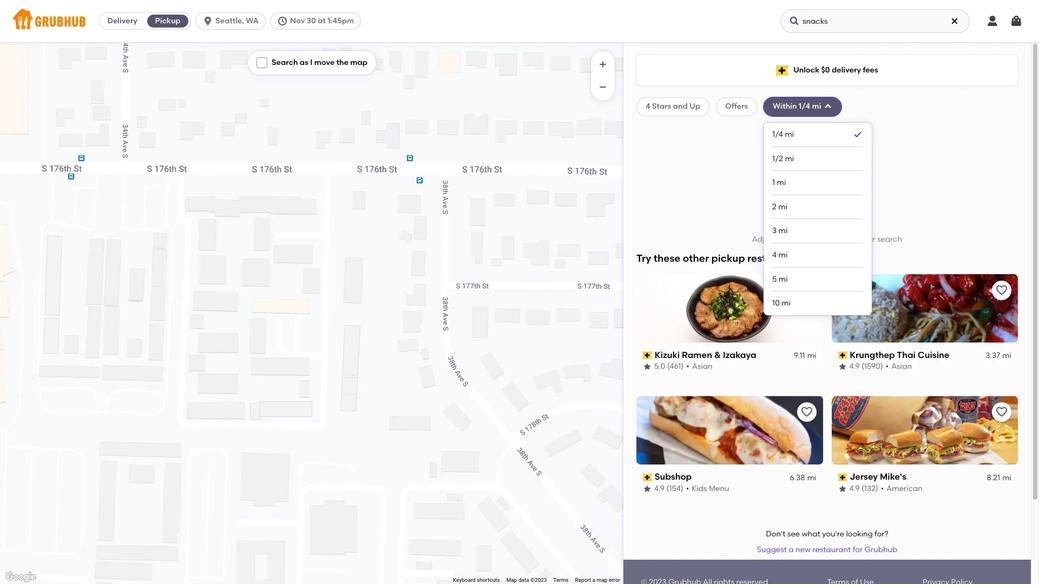 Task type: vqa. For each thing, say whether or not it's contained in the screenshot.


Task type: locate. For each thing, give the bounding box(es) containing it.
american
[[887, 485, 923, 494]]

5 mi
[[773, 275, 788, 284]]

1 vertical spatial 1/4
[[773, 130, 783, 139]]

4.9 left the (154)
[[654, 485, 665, 494]]

star icon image left 4.9 (1590)
[[838, 363, 847, 372]]

4.9 left (1590)
[[850, 362, 860, 371]]

wa
[[246, 16, 259, 25]]

minus icon image
[[598, 82, 608, 93]]

mi for 3.37 mi
[[1003, 351, 1012, 360]]

report
[[575, 578, 591, 584]]

0 horizontal spatial 4
[[646, 102, 650, 111]]

keyboard shortcuts button
[[453, 577, 500, 585]]

svg image
[[986, 15, 999, 28], [1010, 15, 1023, 28], [203, 16, 213, 27], [951, 17, 959, 25]]

a
[[789, 546, 794, 555], [593, 578, 596, 584]]

as
[[300, 58, 309, 67]]

1 asian from the left
[[692, 362, 713, 371]]

4.9
[[850, 362, 860, 371], [654, 485, 665, 494], [850, 485, 860, 494]]

1 subscription pass image from the left
[[643, 352, 653, 359]]

subscription pass image left 'kizuki'
[[643, 352, 653, 359]]

mi right 1
[[777, 178, 786, 187]]

i
[[310, 58, 313, 67]]

0 horizontal spatial • asian
[[687, 362, 713, 371]]

star icon image for krungthep thai cuisine
[[838, 363, 847, 372]]

1 horizontal spatial a
[[789, 546, 794, 555]]

0 horizontal spatial subscription pass image
[[643, 474, 653, 482]]

mi right 8.21
[[1003, 474, 1012, 483]]

subscription pass image left krungthep
[[838, 352, 848, 359]]

mi right 9.11
[[807, 351, 817, 360]]

star icon image left 4.9 (132)
[[838, 485, 847, 494]]

krungthep
[[850, 350, 895, 360]]

4 down adjust
[[773, 251, 777, 260]]

2 • asian from the left
[[886, 362, 912, 371]]

seattle,
[[216, 16, 244, 25]]

mi
[[812, 102, 821, 111], [785, 130, 794, 139], [785, 154, 794, 163], [777, 178, 786, 187], [779, 202, 788, 212], [779, 226, 788, 236], [779, 251, 788, 260], [779, 275, 788, 284], [782, 299, 791, 308], [807, 351, 817, 360], [1003, 351, 1012, 360], [807, 474, 817, 483], [1003, 474, 1012, 483]]

save this restaurant button
[[797, 281, 817, 300], [992, 281, 1012, 300], [797, 403, 817, 422], [992, 403, 1012, 422]]

kizuki ramen & izakaya logo image
[[637, 274, 823, 343]]

1/4 up 1/2
[[773, 130, 783, 139]]

a right report in the right of the page
[[593, 578, 596, 584]]

subscription pass image
[[643, 474, 653, 482], [838, 474, 848, 482]]

4.9 (1590)
[[850, 362, 883, 371]]

offers
[[725, 102, 748, 111]]

map right the at the top left of page
[[350, 58, 368, 67]]

your left the search
[[860, 235, 876, 244]]

mi right 5
[[779, 275, 788, 284]]

2 asian from the left
[[892, 362, 912, 371]]

• asian down ramen
[[687, 362, 713, 371]]

2 mi
[[773, 202, 788, 212]]

mi up the 1/2 mi
[[785, 130, 794, 139]]

map data ©2023
[[506, 578, 547, 584]]

2 subscription pass image from the left
[[838, 474, 848, 482]]

subscription pass image
[[643, 352, 653, 359], [838, 352, 848, 359]]

a inside button
[[789, 546, 794, 555]]

your
[[777, 235, 793, 244], [860, 235, 876, 244]]

save this restaurant button for mike's
[[992, 403, 1012, 422]]

star icon image for jersey mike's
[[838, 485, 847, 494]]

mi up the 5 mi
[[779, 251, 788, 260]]

fees
[[863, 65, 878, 75]]

looking
[[846, 530, 873, 540]]

2 subscription pass image from the left
[[838, 352, 848, 359]]

• kids menu
[[686, 485, 729, 494]]

plus icon image
[[598, 59, 608, 70]]

0 horizontal spatial your
[[777, 235, 793, 244]]

4.9 for krungthep thai cuisine
[[850, 362, 860, 371]]

0 horizontal spatial svg image
[[277, 16, 288, 27]]

thai
[[897, 350, 916, 360]]

map
[[506, 578, 517, 584]]

keyboard
[[453, 578, 476, 584]]

seattle, wa button
[[195, 12, 270, 30]]

svg image
[[277, 16, 288, 27], [789, 16, 800, 27], [824, 103, 832, 111]]

pickup
[[155, 16, 181, 25]]

restaurant
[[813, 546, 851, 555]]

2 horizontal spatial svg image
[[824, 103, 832, 111]]

4.9 for subshop
[[654, 485, 665, 494]]

4.9 (154)
[[654, 485, 684, 494]]

terms link
[[554, 578, 569, 584]]

4 for 4 mi
[[773, 251, 777, 260]]

4
[[646, 102, 650, 111], [773, 251, 777, 260]]

0 horizontal spatial 1/4
[[773, 130, 783, 139]]

terms
[[554, 578, 569, 584]]

1/4 mi option
[[773, 123, 863, 147]]

mi for 2 mi
[[779, 202, 788, 212]]

• right (461)
[[687, 362, 690, 371]]

unlock $0 delivery fees
[[794, 65, 878, 75]]

0 vertical spatial 1/4
[[799, 102, 810, 111]]

4 inside list box
[[773, 251, 777, 260]]

0 horizontal spatial subscription pass image
[[643, 352, 653, 359]]

asian down kizuki ramen & izakaya
[[692, 362, 713, 371]]

adjust your filters or broaden your search
[[752, 235, 902, 244]]

mi for 9.11 mi
[[807, 351, 817, 360]]

0 vertical spatial map
[[350, 58, 368, 67]]

save this restaurant button for ramen
[[797, 281, 817, 300]]

1 horizontal spatial subscription pass image
[[838, 474, 848, 482]]

what
[[802, 530, 821, 540]]

1 vertical spatial a
[[593, 578, 596, 584]]

mi right 6.38
[[807, 474, 817, 483]]

map region
[[0, 0, 706, 585]]

• for krungthep thai cuisine
[[886, 362, 889, 371]]

jersey mike's logo image
[[832, 397, 1018, 465]]

4 mi
[[773, 251, 788, 260]]

jersey mike's
[[850, 472, 907, 483]]

google image
[[3, 571, 38, 585]]

0 vertical spatial 4
[[646, 102, 650, 111]]

1/2
[[773, 154, 783, 163]]

8.21 mi
[[987, 474, 1012, 483]]

restaurants
[[748, 252, 804, 265]]

10 mi
[[773, 299, 791, 308]]

a left the new
[[789, 546, 794, 555]]

mi right 3.37
[[1003, 351, 1012, 360]]

save this restaurant image
[[995, 406, 1008, 419]]

3 mi
[[773, 226, 788, 236]]

1 horizontal spatial subscription pass image
[[838, 352, 848, 359]]

krungthep thai cuisine logo image
[[832, 274, 1018, 343]]

unlock
[[794, 65, 820, 75]]

mi right 1/2
[[785, 154, 794, 163]]

1 horizontal spatial • asian
[[886, 362, 912, 371]]

4 left stars
[[646, 102, 650, 111]]

mi right 10
[[782, 299, 791, 308]]

your right 3
[[777, 235, 793, 244]]

mi right 2
[[779, 202, 788, 212]]

1 vertical spatial map
[[597, 578, 608, 584]]

pickup button
[[145, 12, 191, 30]]

subscription pass image left jersey
[[838, 474, 848, 482]]

4.9 down jersey
[[850, 485, 860, 494]]

asian down krungthep thai cuisine
[[892, 362, 912, 371]]

1 horizontal spatial 1/4
[[799, 102, 810, 111]]

save this restaurant image for &
[[800, 284, 813, 297]]

list box
[[773, 123, 863, 315]]

try
[[637, 252, 651, 265]]

• down jersey mike's
[[881, 485, 884, 494]]

5
[[773, 275, 777, 284]]

mi inside 1/4 mi option
[[785, 130, 794, 139]]

asian
[[692, 362, 713, 371], [892, 362, 912, 371]]

star icon image left 4.9 (154)
[[643, 485, 652, 494]]

3.37 mi
[[986, 351, 1012, 360]]

save this restaurant image
[[800, 284, 813, 297], [995, 284, 1008, 297], [800, 406, 813, 419]]

3.37
[[986, 351, 1000, 360]]

1 horizontal spatial asian
[[892, 362, 912, 371]]

1 horizontal spatial map
[[597, 578, 608, 584]]

map left the error
[[597, 578, 608, 584]]

star icon image
[[643, 363, 652, 372], [838, 363, 847, 372], [643, 485, 652, 494], [838, 485, 847, 494]]

error
[[609, 578, 620, 584]]

• right (1590)
[[886, 362, 889, 371]]

mi for 1/4 mi
[[785, 130, 794, 139]]

1 horizontal spatial 4
[[773, 251, 777, 260]]

stars
[[652, 102, 671, 111]]

1 subscription pass image from the left
[[643, 474, 653, 482]]

• asian down krungthep thai cuisine
[[886, 362, 912, 371]]

svg image up unlock
[[789, 16, 800, 27]]

data
[[519, 578, 529, 584]]

svg image up 1/4 mi option
[[824, 103, 832, 111]]

nov 30 at 1:45pm
[[290, 16, 354, 25]]

1/4
[[799, 102, 810, 111], [773, 130, 783, 139]]

0 horizontal spatial a
[[593, 578, 596, 584]]

mi right 3
[[779, 226, 788, 236]]

svg image left nov
[[277, 16, 288, 27]]

• left kids
[[686, 485, 689, 494]]

and
[[673, 102, 688, 111]]

1/4 inside option
[[773, 130, 783, 139]]

1 • asian from the left
[[687, 362, 713, 371]]

within
[[773, 102, 797, 111]]

0 horizontal spatial asian
[[692, 362, 713, 371]]

svg image inside seattle, wa 'button'
[[203, 16, 213, 27]]

see
[[788, 530, 800, 540]]

• for jersey mike's
[[881, 485, 884, 494]]

8.21
[[987, 474, 1000, 483]]

shortcuts
[[477, 578, 500, 584]]

star icon image left 5.0
[[643, 363, 652, 372]]

1 horizontal spatial your
[[860, 235, 876, 244]]

1/4 right the within
[[799, 102, 810, 111]]

subscription pass image left subshop
[[643, 474, 653, 482]]

1 vertical spatial 4
[[773, 251, 777, 260]]

0 vertical spatial a
[[789, 546, 794, 555]]



Task type: describe. For each thing, give the bounding box(es) containing it.
within 1/4 mi
[[773, 102, 821, 111]]

other
[[683, 252, 709, 265]]

mi for 8.21 mi
[[1003, 474, 1012, 483]]

• american
[[881, 485, 923, 494]]

or
[[817, 235, 824, 244]]

don't
[[766, 530, 786, 540]]

mi for 6.38 mi
[[807, 474, 817, 483]]

subscription pass image for krungthep thai cuisine
[[838, 352, 848, 359]]

4 stars and up
[[646, 102, 701, 111]]

mi for 10 mi
[[782, 299, 791, 308]]

for
[[853, 546, 863, 555]]

broaden
[[826, 235, 858, 244]]

grubhub
[[865, 546, 898, 555]]

grubhub plus flag logo image
[[776, 65, 789, 76]]

Search for food, convenience, alcohol... search field
[[781, 9, 970, 33]]

the
[[337, 58, 349, 67]]

suggest
[[757, 546, 787, 555]]

a for report
[[593, 578, 596, 584]]

krungthep thai cuisine
[[850, 350, 950, 360]]

move
[[314, 58, 335, 67]]

star icon image for kizuki ramen & izakaya
[[643, 363, 652, 372]]

0 horizontal spatial map
[[350, 58, 368, 67]]

(1590)
[[862, 362, 883, 371]]

report a map error
[[575, 578, 620, 584]]

3
[[773, 226, 777, 236]]

mike's
[[880, 472, 907, 483]]

report a map error link
[[575, 578, 620, 584]]

1 mi
[[773, 178, 786, 187]]

ramen
[[682, 350, 712, 360]]

jersey
[[850, 472, 878, 483]]

filters
[[795, 235, 815, 244]]

4.9 (132)
[[850, 485, 878, 494]]

1:45pm
[[328, 16, 354, 25]]

main navigation navigation
[[0, 0, 1039, 42]]

6.38
[[790, 474, 805, 483]]

kizuki ramen & izakaya
[[655, 350, 757, 360]]

asian for thai
[[892, 362, 912, 371]]

• for subshop
[[686, 485, 689, 494]]

try these other pickup restaurants nearby
[[637, 252, 841, 265]]

save this restaurant image for cuisine
[[995, 284, 1008, 297]]

• for kizuki ramen & izakaya
[[687, 362, 690, 371]]

for?
[[875, 530, 889, 540]]

check icon image
[[853, 129, 863, 140]]

suggest a new restaurant for grubhub button
[[752, 541, 903, 560]]

• asian for thai
[[886, 362, 912, 371]]

subscription pass image for subshop
[[643, 474, 653, 482]]

5.0 (461)
[[654, 362, 684, 371]]

list box containing 1/4 mi
[[773, 123, 863, 315]]

• asian for ramen
[[687, 362, 713, 371]]

6.38 mi
[[790, 474, 817, 483]]

1 horizontal spatial svg image
[[789, 16, 800, 27]]

save this restaurant button for thai
[[992, 281, 1012, 300]]

subscription pass image for jersey mike's
[[838, 474, 848, 482]]

these
[[654, 252, 681, 265]]

delivery
[[107, 16, 137, 25]]

9.11
[[794, 351, 805, 360]]

30
[[307, 16, 316, 25]]

mi for 4 mi
[[779, 251, 788, 260]]

subshop logo image
[[637, 397, 823, 465]]

1/2 mi
[[773, 154, 794, 163]]

10
[[773, 299, 780, 308]]

&
[[714, 350, 721, 360]]

star icon image for subshop
[[643, 485, 652, 494]]

pickup
[[712, 252, 745, 265]]

search
[[272, 58, 298, 67]]

1
[[773, 178, 775, 187]]

9.11 mi
[[794, 351, 817, 360]]

a for suggest
[[789, 546, 794, 555]]

nov
[[290, 16, 305, 25]]

nov 30 at 1:45pm button
[[270, 12, 365, 30]]

adjust
[[752, 235, 776, 244]]

up
[[690, 102, 701, 111]]

4.9 for jersey mike's
[[850, 485, 860, 494]]

seattle, wa
[[216, 16, 259, 25]]

2 your from the left
[[860, 235, 876, 244]]

kizuki
[[655, 350, 680, 360]]

mi for 1/2 mi
[[785, 154, 794, 163]]

cuisine
[[918, 350, 950, 360]]

(461)
[[667, 362, 684, 371]]

delivery button
[[100, 12, 145, 30]]

keyboard shortcuts
[[453, 578, 500, 584]]

(132)
[[862, 485, 878, 494]]

4 for 4 stars and up
[[646, 102, 650, 111]]

1/4 mi
[[773, 130, 794, 139]]

©2023
[[531, 578, 547, 584]]

menu
[[709, 485, 729, 494]]

(154)
[[667, 485, 684, 494]]

mi for 3 mi
[[779, 226, 788, 236]]

subscription pass image for kizuki ramen & izakaya
[[643, 352, 653, 359]]

mi up 1/4 mi option
[[812, 102, 821, 111]]

delivery
[[832, 65, 861, 75]]

kids
[[692, 485, 707, 494]]

$0
[[821, 65, 830, 75]]

1 your from the left
[[777, 235, 793, 244]]

suggest a new restaurant for grubhub
[[757, 546, 898, 555]]

search as i move the map
[[272, 58, 368, 67]]

svg image inside 'nov 30 at 1:45pm' button
[[277, 16, 288, 27]]

izakaya
[[723, 350, 757, 360]]

mi for 1 mi
[[777, 178, 786, 187]]

at
[[318, 16, 326, 25]]

asian for ramen
[[692, 362, 713, 371]]

new
[[796, 546, 811, 555]]

subshop
[[655, 472, 692, 483]]

5.0
[[654, 362, 666, 371]]

2
[[773, 202, 777, 212]]

mi for 5 mi
[[779, 275, 788, 284]]

you're
[[822, 530, 845, 540]]



